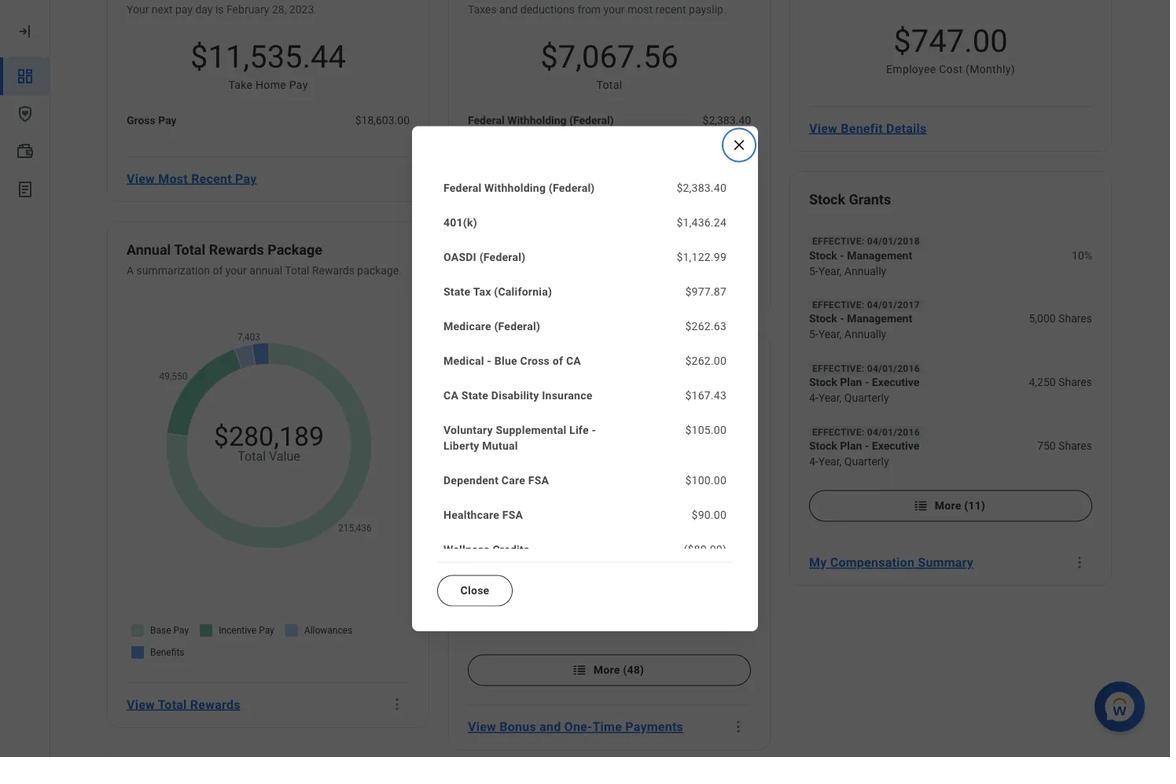 Task type: vqa. For each thing, say whether or not it's contained in the screenshot.
TIME TO FILL MY TEAM 'dialog'
no



Task type: locate. For each thing, give the bounding box(es) containing it.
&
[[512, 356, 521, 373]]

$3,885.00 element
[[670, 603, 751, 634]]

(11)
[[965, 500, 986, 513]]

$1,122.99 up $262.63
[[677, 250, 727, 263]]

federal withholding (federal)
[[468, 114, 614, 127], [444, 181, 595, 194]]

home
[[256, 79, 286, 92]]

0 horizontal spatial fsa
[[503, 508, 523, 521]]

payments down (48)
[[626, 720, 684, 735]]

04/01/2017
[[868, 300, 921, 311]]

2 vertical spatial pay
[[235, 171, 257, 186]]

dialog
[[412, 126, 759, 632]]

0 vertical spatial 04/01/2016
[[868, 363, 921, 374]]

tax
[[497, 218, 514, 231], [473, 285, 491, 298]]

2 vertical spatial paid:
[[471, 591, 496, 602]]

management up 04/30/2020
[[509, 541, 574, 554]]

2 bonus - management bonus from the top
[[468, 541, 574, 569]]

executive
[[872, 376, 920, 389], [872, 440, 920, 453]]

stock - management 5-year, annually down effective: 04/01/2017 on the top right of page
[[810, 312, 913, 341]]

3 shares from the top
[[1059, 440, 1093, 453]]

1 shares from the top
[[1059, 312, 1093, 325]]

5- down 'effective: 04/01/2018' at the right of page
[[810, 265, 819, 278]]

next
[[152, 3, 173, 16]]

0 horizontal spatial one-
[[525, 356, 556, 373]]

0 horizontal spatial pay
[[158, 114, 177, 127]]

oasdi (federal) down 401(k)
[[444, 250, 526, 263]]

1 vertical spatial $977.87
[[686, 285, 727, 298]]

one- down list view icon in the bottom of the page
[[565, 720, 593, 735]]

$90.00
[[692, 508, 727, 521]]

pay right home
[[289, 79, 308, 92]]

1 vertical spatial more
[[594, 664, 620, 677]]

management down 01/29/2021
[[509, 413, 574, 426]]

annually for 10%
[[845, 265, 887, 278]]

effective: 04/01/2016
[[813, 363, 921, 374], [813, 427, 921, 438]]

pay right recent on the top left
[[235, 171, 257, 186]]

of right "cross"
[[553, 354, 564, 367]]

0 vertical spatial pay
[[289, 79, 308, 92]]

day
[[195, 3, 213, 16]]

annual
[[127, 242, 171, 258]]

0 vertical spatial executive
[[872, 376, 920, 389]]

0 horizontal spatial of
[[213, 264, 223, 277]]

1 vertical spatial paid:
[[471, 464, 496, 475]]

more for bonus & one-time payments
[[594, 664, 620, 677]]

1 paid: from the top
[[471, 400, 496, 411]]

stock - management 5-year, annually down 'effective: 04/01/2018' at the right of page
[[810, 249, 913, 278]]

recent
[[656, 3, 687, 16]]

3 stock from the top
[[810, 312, 838, 325]]

4-
[[810, 392, 819, 405], [810, 455, 819, 468]]

0 vertical spatial annually
[[845, 265, 887, 278]]

a summarization of your annual total rewards package. element
[[127, 263, 402, 279]]

1 horizontal spatial pay
[[235, 171, 257, 186]]

1 vertical spatial and
[[540, 720, 561, 735]]

stock - management 5-year, annually
[[810, 249, 913, 278], [810, 312, 913, 341]]

bonus inside button
[[500, 720, 537, 735]]

5- down effective: 04/01/2017 on the top right of page
[[810, 328, 819, 341]]

2 04/01/2016 from the top
[[868, 427, 921, 438]]

0 vertical spatial rewards
[[209, 242, 264, 258]]

management down 'effective: 04/01/2018' at the right of page
[[848, 249, 913, 262]]

2 annually from the top
[[845, 328, 887, 341]]

0 vertical spatial paid:
[[471, 400, 496, 411]]

1 5- from the top
[[810, 265, 819, 278]]

gross pay
[[127, 114, 177, 127]]

2 year, from the top
[[819, 328, 842, 341]]

0 vertical spatial shares
[[1059, 312, 1093, 325]]

more (48) button
[[468, 655, 751, 686]]

1 horizontal spatial tax
[[497, 218, 514, 231]]

2 stock from the top
[[810, 249, 838, 262]]

1 vertical spatial oasdi (federal)
[[444, 250, 526, 263]]

bonus - management bonus down 01/29/2021
[[468, 413, 574, 442]]

take
[[228, 79, 253, 92]]

1 quarterly from the top
[[845, 392, 890, 405]]

total inside $7,067.56 total
[[597, 79, 623, 92]]

1 vertical spatial 5-
[[810, 328, 819, 341]]

rewards
[[209, 242, 264, 258], [312, 264, 355, 277], [190, 698, 240, 712]]

annually down effective: 04/01/2017 on the top right of page
[[845, 328, 887, 341]]

5,000 shares
[[1030, 312, 1093, 325]]

ca up insurance
[[566, 354, 581, 367]]

1 horizontal spatial fsa
[[529, 473, 549, 486]]

2 stock plan - executive 4-year, quarterly from the top
[[810, 440, 920, 468]]

1 plan from the top
[[841, 376, 863, 389]]

paid: up voluntary
[[471, 400, 496, 411]]

0 vertical spatial and
[[500, 3, 518, 16]]

annually down 'effective: 04/01/2018' at the right of page
[[845, 265, 887, 278]]

paid: 01/29/2021
[[471, 400, 551, 411]]

2 shares from the top
[[1059, 376, 1093, 389]]

4 effective: from the top
[[813, 427, 865, 438]]

(california)
[[517, 218, 573, 231], [494, 285, 552, 298]]

1 vertical spatial annually
[[845, 328, 887, 341]]

management for $3,905.00
[[509, 413, 574, 426]]

1 vertical spatial state
[[444, 285, 471, 298]]

one- inside button
[[565, 720, 593, 735]]

0 vertical spatial bonus - management bonus
[[468, 413, 574, 442]]

0 vertical spatial federal withholding (federal)
[[468, 114, 614, 127]]

1 vertical spatial executive
[[872, 440, 920, 453]]

my compensation summary button
[[803, 547, 980, 579]]

2 quarterly from the top
[[845, 455, 890, 468]]

1 horizontal spatial ca
[[566, 354, 581, 367]]

0 vertical spatial $2,383.40
[[703, 114, 751, 127]]

$7,067.56 total
[[541, 38, 679, 92]]

1 stock from the top
[[810, 192, 846, 208]]

2 vertical spatial shares
[[1059, 440, 1093, 453]]

executive for 4,250 shares
[[872, 376, 920, 389]]

your down annual total rewards package element
[[226, 264, 247, 277]]

oasdi (federal) up 401(k)
[[468, 183, 547, 196]]

0 horizontal spatial tax
[[473, 285, 491, 298]]

0 vertical spatial 5-
[[810, 265, 819, 278]]

2 5- from the top
[[810, 328, 819, 341]]

ca down medical
[[444, 389, 459, 401]]

one-
[[525, 356, 556, 373], [565, 720, 593, 735]]

more inside more (48) button
[[594, 664, 620, 677]]

one- right &
[[525, 356, 556, 373]]

1 vertical spatial tax
[[473, 285, 491, 298]]

0 vertical spatial state tax (california)
[[468, 218, 573, 231]]

list view image
[[913, 498, 929, 514]]

1 vertical spatial quarterly
[[845, 455, 890, 468]]

cross
[[520, 354, 550, 367]]

shares right 5,000
[[1059, 312, 1093, 325]]

0 vertical spatial $1,122.99
[[703, 183, 751, 196]]

0 horizontal spatial and
[[500, 3, 518, 16]]

payments
[[592, 356, 655, 373], [626, 720, 684, 735]]

1 vertical spatial bonus - management bonus
[[468, 541, 574, 569]]

04/01/2016 for 4,250 shares
[[868, 363, 921, 374]]

$2,383.40
[[703, 114, 751, 127], [677, 181, 727, 194]]

1 vertical spatial shares
[[1059, 376, 1093, 389]]

2 paid: from the top
[[471, 464, 496, 475]]

fsa right care
[[529, 473, 549, 486]]

1 vertical spatial oasdi
[[444, 250, 477, 263]]

taxes and deductions from your most recent payslip. element
[[468, 2, 727, 17]]

executive up list view image
[[872, 440, 920, 453]]

04/01/2018
[[868, 236, 921, 247]]

0 vertical spatial $1,436.24
[[703, 148, 751, 161]]

2 vertical spatial rewards
[[190, 698, 240, 712]]

1 horizontal spatial more
[[935, 500, 962, 513]]

2 executive from the top
[[872, 440, 920, 453]]

time down more (48) button
[[593, 720, 622, 735]]

bonus - management bonus down 04/30/2020
[[468, 604, 574, 633]]

february
[[227, 3, 269, 16]]

1 effective: 04/01/2016 from the top
[[813, 363, 921, 374]]

$1,122.99 down x icon
[[703, 183, 751, 196]]

bonus & one-time payments element
[[468, 355, 655, 377]]

1 vertical spatial effective: 04/01/2016
[[813, 427, 921, 438]]

4 stock from the top
[[810, 376, 838, 389]]

0 vertical spatial plan
[[841, 376, 863, 389]]

1 vertical spatial one-
[[565, 720, 593, 735]]

total for $7,067.56
[[597, 79, 623, 92]]

1 vertical spatial 4-
[[810, 455, 819, 468]]

view inside button
[[127, 698, 155, 712]]

bonus - management bonus up 04/30/2020
[[468, 541, 574, 569]]

bonus - management bonus for $3,905.00
[[468, 413, 574, 442]]

5- for 10%
[[810, 265, 819, 278]]

effective: for 4,250
[[813, 363, 865, 374]]

of down annual total rewards package element
[[213, 264, 223, 277]]

from
[[578, 3, 601, 16]]

pay inside $11,535.44 take home pay
[[289, 79, 308, 92]]

more inside more (11) button
[[935, 500, 962, 513]]

1 vertical spatial withholding
[[485, 181, 546, 194]]

1 bonus - management bonus from the top
[[468, 413, 574, 442]]

pay
[[289, 79, 308, 92], [158, 114, 177, 127], [235, 171, 257, 186]]

insurance
[[542, 389, 593, 401]]

1 vertical spatial time
[[593, 720, 622, 735]]

blue
[[495, 354, 518, 367]]

navigation pane region
[[0, 0, 50, 758]]

1 vertical spatial 04/01/2016
[[868, 427, 921, 438]]

1 stock plan - executive 4-year, quarterly from the top
[[810, 376, 920, 405]]

your right 'from'
[[604, 3, 625, 16]]

shares right 4,250
[[1059, 376, 1093, 389]]

shares
[[1059, 312, 1093, 325], [1059, 376, 1093, 389], [1059, 440, 1093, 453]]

shares right 750
[[1059, 440, 1093, 453]]

3 paid: from the top
[[471, 591, 496, 602]]

view
[[810, 121, 838, 136], [127, 171, 155, 186], [127, 698, 155, 712], [468, 720, 497, 735]]

0 vertical spatial quarterly
[[845, 392, 890, 405]]

oasdi up 401(k)
[[468, 183, 500, 196]]

1 vertical spatial federal
[[444, 181, 482, 194]]

(federal)
[[570, 114, 614, 127], [549, 181, 595, 194], [503, 183, 547, 196], [480, 250, 526, 263], [494, 319, 541, 332]]

payments inside button
[[626, 720, 684, 735]]

stock
[[810, 192, 846, 208], [810, 249, 838, 262], [810, 312, 838, 325], [810, 376, 838, 389], [810, 440, 838, 453]]

pay for $11,535.44
[[289, 79, 308, 92]]

healthcare fsa
[[444, 508, 523, 521]]

view total rewards
[[127, 698, 240, 712]]

04/01/2016
[[868, 363, 921, 374], [868, 427, 921, 438]]

payments up insurance
[[592, 356, 655, 373]]

oasdi down 401(k)
[[444, 250, 477, 263]]

view benefit details
[[810, 121, 927, 136]]

and inside taxes and deductions from your most recent payslip. "element"
[[500, 3, 518, 16]]

1 horizontal spatial time
[[593, 720, 622, 735]]

1 vertical spatial stock plan - executive 4-year, quarterly
[[810, 440, 920, 468]]

withholding
[[508, 114, 567, 127], [485, 181, 546, 194]]

liberty
[[444, 439, 480, 452]]

2 stock - management 5-year, annually from the top
[[810, 312, 913, 341]]

more left (48)
[[594, 664, 620, 677]]

$3,905.00
[[703, 413, 751, 426]]

dependent care fsa
[[444, 473, 549, 486]]

tax up medicare (federal)
[[473, 285, 491, 298]]

1 vertical spatial plan
[[841, 440, 863, 453]]

paid: down mutual
[[471, 464, 496, 475]]

2 effective: from the top
[[813, 300, 865, 311]]

plan
[[841, 376, 863, 389], [841, 440, 863, 453]]

2 vertical spatial bonus - management bonus
[[468, 604, 574, 633]]

recent
[[191, 171, 232, 186]]

(48)
[[623, 664, 645, 677]]

0 vertical spatial one-
[[525, 356, 556, 373]]

federal withholding (federal) inside dialog
[[444, 181, 595, 194]]

view for view bonus and one-time payments
[[468, 720, 497, 735]]

1 executive from the top
[[872, 376, 920, 389]]

executive down 04/01/2017
[[872, 376, 920, 389]]

0 vertical spatial payments
[[592, 356, 655, 373]]

your
[[127, 3, 149, 16]]

pay right gross
[[158, 114, 177, 127]]

1 vertical spatial stock - management 5-year, annually
[[810, 312, 913, 341]]

effective: 04/01/2016 for 750 shares
[[813, 427, 921, 438]]

0 vertical spatial of
[[213, 264, 223, 277]]

0 vertical spatial 4-
[[810, 392, 819, 405]]

5,000
[[1030, 312, 1056, 325]]

annual total rewards package element
[[127, 241, 323, 263]]

1 vertical spatial federal withholding (federal)
[[444, 181, 595, 194]]

3 year, from the top
[[819, 392, 842, 405]]

2 vertical spatial state
[[462, 389, 489, 401]]

1 stock - management 5-year, annually from the top
[[810, 249, 913, 278]]

0 vertical spatial your
[[604, 3, 625, 16]]

1 vertical spatial ca
[[444, 389, 459, 401]]

management down effective: 04/01/2017 on the top right of page
[[848, 312, 913, 325]]

0 vertical spatial effective: 04/01/2016
[[813, 363, 921, 374]]

1 vertical spatial $1,122.99
[[677, 250, 727, 263]]

stock for 5,000
[[810, 312, 838, 325]]

tax right 401(k)
[[497, 218, 514, 231]]

state
[[468, 218, 494, 231], [444, 285, 471, 298], [462, 389, 489, 401]]

0 horizontal spatial more
[[594, 664, 620, 677]]

stock - management 5-year, annually for 5,000 shares
[[810, 312, 913, 341]]

oasdi inside dialog
[[444, 250, 477, 263]]

time inside button
[[593, 720, 622, 735]]

rewards inside button
[[190, 698, 240, 712]]

time up insurance
[[556, 356, 588, 373]]

taxes
[[468, 3, 497, 16]]

total inside button
[[158, 698, 187, 712]]

stock plan - executive 4-year, quarterly
[[810, 376, 920, 405], [810, 440, 920, 468]]

1 effective: from the top
[[813, 236, 865, 247]]

more (48)
[[594, 664, 645, 677]]

0 vertical spatial federal
[[468, 114, 505, 127]]

1 horizontal spatial your
[[604, 3, 625, 16]]

1 horizontal spatial of
[[553, 354, 564, 367]]

0 vertical spatial fsa
[[529, 473, 549, 486]]

medicare
[[444, 319, 492, 332]]

2 plan from the top
[[841, 440, 863, 453]]

quarterly for 4,250 shares
[[845, 392, 890, 405]]

supplemental
[[496, 423, 567, 436]]

$7,067.56
[[541, 38, 679, 75]]

3 effective: from the top
[[813, 363, 865, 374]]

$977.87
[[711, 218, 751, 231], [686, 285, 727, 298]]

close
[[461, 584, 490, 597]]

pay inside button
[[235, 171, 257, 186]]

1 vertical spatial of
[[553, 354, 564, 367]]

- inside voluntary supplemental life - liberty mutual
[[592, 423, 597, 436]]

0 vertical spatial stock - management 5-year, annually
[[810, 249, 913, 278]]

2 effective: 04/01/2016 from the top
[[813, 427, 921, 438]]

0 vertical spatial state
[[468, 218, 494, 231]]

0 horizontal spatial your
[[226, 264, 247, 277]]

$100.00
[[686, 473, 727, 486]]

0 vertical spatial time
[[556, 356, 588, 373]]

year,
[[819, 265, 842, 278], [819, 328, 842, 341], [819, 392, 842, 405], [819, 455, 842, 468]]

oasdi
[[468, 183, 500, 196], [444, 250, 477, 263]]

1 horizontal spatial one-
[[565, 720, 593, 735]]

more left (11)
[[935, 500, 962, 513]]

1 4- from the top
[[810, 392, 819, 405]]

management for $3,997.00
[[509, 541, 574, 554]]

2 4- from the top
[[810, 455, 819, 468]]

management
[[848, 249, 913, 262], [848, 312, 913, 325], [509, 413, 574, 426], [509, 477, 574, 490], [509, 541, 574, 554], [509, 604, 574, 617]]

$1,436.24
[[703, 148, 751, 161], [677, 215, 727, 228]]

fsa down bonus - management
[[503, 508, 523, 521]]

2 horizontal spatial pay
[[289, 79, 308, 92]]

time
[[556, 356, 588, 373], [593, 720, 622, 735]]

0 vertical spatial stock plan - executive 4-year, quarterly
[[810, 376, 920, 405]]

0 vertical spatial more
[[935, 500, 962, 513]]

paid: left 04/30/2020
[[471, 591, 496, 602]]

1 04/01/2016 from the top
[[868, 363, 921, 374]]

1 vertical spatial fsa
[[503, 508, 523, 521]]

state tax (california)
[[468, 218, 573, 231], [444, 285, 552, 298]]

1 horizontal spatial and
[[540, 720, 561, 735]]

1 vertical spatial payments
[[626, 720, 684, 735]]

1 vertical spatial your
[[226, 264, 247, 277]]

view benefit details button
[[803, 113, 934, 144]]

5 stock from the top
[[810, 440, 838, 453]]

close button
[[437, 575, 513, 606]]

1 annually from the top
[[845, 265, 887, 278]]



Task type: describe. For each thing, give the bounding box(es) containing it.
shares for 750 shares
[[1059, 440, 1093, 453]]

rewards for view
[[190, 698, 240, 712]]

stock grants
[[810, 192, 892, 208]]

0 vertical spatial $977.87
[[711, 218, 751, 231]]

summarization
[[137, 264, 210, 277]]

effective: 04/01/2018
[[813, 236, 921, 247]]

750 shares
[[1038, 440, 1093, 453]]

quarterly for 750 shares
[[845, 455, 890, 468]]

stock grants element
[[810, 190, 892, 212]]

effective: 04/01/2017
[[813, 300, 921, 311]]

$11,535.44
[[190, 38, 346, 75]]

$11,535.44 take home pay
[[190, 38, 346, 92]]

$747.00 employee cost (monthly)
[[887, 22, 1016, 76]]

benefit
[[841, 121, 883, 136]]

effective: for 5,000
[[813, 300, 865, 311]]

stock plan - executive 4-year, quarterly for 4,250 shares
[[810, 376, 920, 405]]

my
[[810, 555, 827, 570]]

life
[[570, 423, 589, 436]]

federal inside dialog
[[444, 181, 482, 194]]

paid: for $3,905.00
[[471, 400, 496, 411]]

(monthly)
[[966, 63, 1016, 76]]

and inside the view bonus and one-time payments button
[[540, 720, 561, 735]]

bonus - management
[[468, 477, 574, 490]]

your next pay day is february 28, 2023.
[[127, 3, 317, 16]]

0 horizontal spatial ca
[[444, 389, 459, 401]]

wellness
[[444, 543, 490, 556]]

4- for 750
[[810, 455, 819, 468]]

$18,603.00
[[355, 114, 410, 127]]

paid: 04/30/2020
[[471, 591, 551, 602]]

4,250 shares
[[1030, 376, 1093, 389]]

more for stock grants
[[935, 500, 962, 513]]

healthcare
[[444, 508, 500, 521]]

summary
[[918, 555, 974, 570]]

total for annual
[[174, 242, 206, 258]]

management for 10%
[[848, 249, 913, 262]]

10/30/2020
[[498, 464, 551, 475]]

04/30/2020
[[498, 591, 551, 602]]

4 year, from the top
[[819, 455, 842, 468]]

$3,997.00
[[703, 541, 751, 554]]

$262.00
[[686, 354, 727, 367]]

grants
[[849, 192, 892, 208]]

750
[[1038, 440, 1056, 453]]

mutual
[[483, 439, 518, 452]]

effective: 04/01/2016 for 4,250 shares
[[813, 363, 921, 374]]

bonus & one-time payments
[[468, 356, 655, 373]]

management for 5,000 shares
[[848, 312, 913, 325]]

details
[[887, 121, 927, 136]]

care
[[502, 473, 526, 486]]

effective: for 750
[[813, 427, 865, 438]]

pay for view
[[235, 171, 257, 186]]

shares for 5,000 shares
[[1059, 312, 1093, 325]]

paid: 10/30/2020
[[471, 464, 551, 475]]

plan for 4,250 shares
[[841, 376, 863, 389]]

voluntary supplemental life - liberty mutual
[[444, 423, 597, 452]]

executive for 750 shares
[[872, 440, 920, 453]]

stock - management 5-year, annually for 10%
[[810, 249, 913, 278]]

04/01/2016 for 750 shares
[[868, 427, 921, 438]]

1 vertical spatial state tax (california)
[[444, 285, 552, 298]]

01/29/2021
[[498, 400, 551, 411]]

management down 10/30/2020
[[509, 477, 574, 490]]

10%
[[1072, 249, 1093, 262]]

package.
[[357, 264, 402, 277]]

view most recent pay button
[[120, 163, 263, 194]]

withholding inside dialog
[[485, 181, 546, 194]]

more (11) button
[[810, 490, 1093, 522]]

voluntary
[[444, 423, 493, 436]]

0 vertical spatial ca
[[566, 354, 581, 367]]

ca state disability insurance
[[444, 389, 593, 401]]

0 vertical spatial (california)
[[517, 218, 573, 231]]

0 vertical spatial withholding
[[508, 114, 567, 127]]

compensation
[[831, 555, 915, 570]]

$3,979.00
[[703, 477, 751, 490]]

5- for 5,000 shares
[[810, 328, 819, 341]]

401(k)
[[444, 215, 478, 228]]

annually for 5,000 shares
[[845, 328, 887, 341]]

package
[[268, 242, 323, 258]]

$747.00
[[894, 22, 1008, 59]]

view for view total rewards
[[127, 698, 155, 712]]

view most recent pay
[[127, 171, 257, 186]]

0 horizontal spatial time
[[556, 356, 588, 373]]

dialog containing federal withholding (federal)
[[412, 126, 759, 632]]

your inside annual total rewards package a summarization of your annual total rewards package.
[[226, 264, 247, 277]]

dashboard image
[[16, 67, 35, 86]]

most
[[158, 171, 188, 186]]

list view image
[[572, 663, 588, 679]]

annual
[[250, 264, 283, 277]]

stock plan - executive 4-year, quarterly for 750 shares
[[810, 440, 920, 468]]

x image
[[732, 137, 747, 153]]

medical - blue cross of ca
[[444, 354, 581, 367]]

my compensation summary
[[810, 555, 974, 570]]

your inside "element"
[[604, 3, 625, 16]]

a
[[127, 264, 134, 277]]

view total rewards button
[[120, 689, 247, 721]]

gross
[[127, 114, 156, 127]]

total for view
[[158, 698, 187, 712]]

0 vertical spatial oasdi
[[468, 183, 500, 196]]

view bonus and one-time payments
[[468, 720, 684, 735]]

3 bonus - management bonus from the top
[[468, 604, 574, 633]]

your next pay day is february 28, 2023. element
[[127, 2, 317, 17]]

shares for 4,250 shares
[[1059, 376, 1093, 389]]

0 vertical spatial oasdi (federal)
[[468, 183, 547, 196]]

view for view most recent pay
[[127, 171, 155, 186]]

taxes and deductions from your most recent payslip.
[[468, 3, 727, 16]]

most
[[628, 3, 653, 16]]

4- for 4,250
[[810, 392, 819, 405]]

1 vertical spatial (california)
[[494, 285, 552, 298]]

annual total rewards package a summarization of your annual total rewards package.
[[127, 242, 402, 277]]

view for view benefit details
[[810, 121, 838, 136]]

of inside annual total rewards package a summarization of your annual total rewards package.
[[213, 264, 223, 277]]

oasdi (federal) inside dialog
[[444, 250, 526, 263]]

pay
[[175, 3, 193, 16]]

4,250
[[1030, 376, 1056, 389]]

stock for 750
[[810, 440, 838, 453]]

1 vertical spatial $2,383.40
[[677, 181, 727, 194]]

1 year, from the top
[[819, 265, 842, 278]]

1 vertical spatial rewards
[[312, 264, 355, 277]]

credits
[[493, 543, 530, 556]]

stock for 4,250
[[810, 376, 838, 389]]

0 vertical spatial tax
[[497, 218, 514, 231]]

$977.87 inside dialog
[[686, 285, 727, 298]]

paid: for $3,979.00
[[471, 464, 496, 475]]

more (11)
[[935, 500, 986, 513]]

1 vertical spatial pay
[[158, 114, 177, 127]]

($80.00)
[[684, 543, 727, 556]]

1 vertical spatial $1,436.24
[[677, 215, 727, 228]]

medicare (federal)
[[444, 319, 541, 332]]

rewards for annual
[[209, 242, 264, 258]]

payslip.
[[689, 3, 727, 16]]

deductions
[[521, 3, 575, 16]]

is
[[216, 3, 224, 16]]

management down 04/30/2020
[[509, 604, 574, 617]]

bonus - management bonus for $3,997.00
[[468, 541, 574, 569]]

$105.00
[[686, 423, 727, 436]]

$167.43
[[686, 389, 727, 401]]

plan for 750 shares
[[841, 440, 863, 453]]



